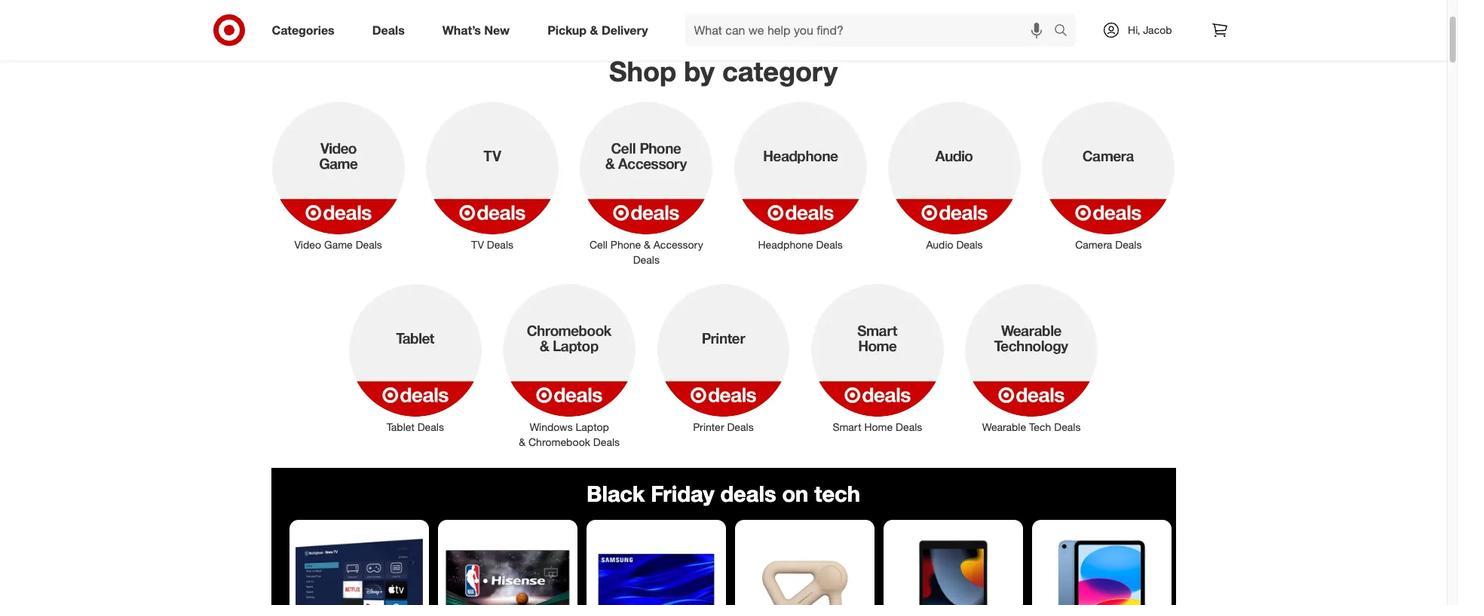Task type: describe. For each thing, give the bounding box(es) containing it.
target
[[604, 26, 637, 41]]

tablet
[[387, 421, 415, 434]]

smart home deals link
[[800, 282, 954, 435]]

target link
[[604, 26, 637, 41]]

printer deals link
[[646, 282, 800, 435]]

tablet deals
[[387, 421, 444, 434]]

tech
[[1029, 421, 1051, 434]]

phone
[[611, 238, 641, 251]]

by
[[684, 54, 715, 88]]

jacob
[[1143, 23, 1172, 36]]

hi, jacob
[[1128, 23, 1172, 36]]

camera
[[1075, 238, 1112, 251]]

camera deals link
[[1032, 99, 1186, 253]]

deals inside windows laptop & chromebook deals
[[593, 436, 620, 449]]

samsung 55" crystal uhd 4k smart tizen tv - (un55tu690t) image
[[592, 526, 720, 605]]

cell
[[590, 238, 608, 251]]

deals link
[[359, 14, 424, 47]]

tablet deals link
[[338, 282, 492, 435]]

windows laptop & chromebook deals link
[[492, 282, 646, 450]]

what's new link
[[430, 14, 529, 47]]

westinghouse 70" 4k ultra hd smart roku tv with hdr - wr70ut4212 - special purchase image
[[295, 526, 423, 605]]

(9,276)
[[807, 26, 843, 41]]

smart home deals
[[833, 421, 922, 434]]

What can we help you find? suggestions appear below search field
[[685, 14, 1058, 47]]

search
[[1047, 24, 1083, 39]]

deals left what's
[[372, 22, 405, 37]]

new
[[484, 22, 510, 37]]

headphone deals link
[[723, 99, 877, 253]]

video
[[294, 238, 321, 251]]

windows laptop & chromebook deals
[[519, 421, 620, 449]]

game
[[324, 238, 353, 251]]

deals right home
[[896, 421, 922, 434]]

1 / from the left
[[640, 26, 644, 41]]

electronics
[[710, 26, 770, 41]]

camera deals
[[1075, 238, 1142, 251]]

deals left (9,276)
[[773, 26, 803, 41]]

search button
[[1047, 14, 1083, 50]]

0 vertical spatial &
[[590, 22, 598, 37]]

audio deals link
[[877, 99, 1032, 253]]

deals right headphone
[[816, 238, 843, 251]]

top
[[647, 26, 666, 41]]

black friday deals on tech
[[587, 481, 860, 508]]

apple ipad 10.9-inch wi-fi 256gb - blue image
[[1038, 526, 1165, 605]]

deals inside the cell phone & accessory deals
[[633, 254, 660, 266]]



Task type: vqa. For each thing, say whether or not it's contained in the screenshot.
Add corresponding to Add to cart
no



Task type: locate. For each thing, give the bounding box(es) containing it.
& left target
[[590, 22, 598, 37]]

cell phone & accessory deals link
[[569, 99, 723, 268]]

therabody theragun relief - sand image
[[741, 526, 868, 605]]

pickup
[[547, 22, 587, 37]]

1 horizontal spatial &
[[644, 238, 651, 251]]

what's
[[442, 22, 481, 37]]

hi,
[[1128, 23, 1140, 36]]

wearable tech deals link
[[954, 282, 1109, 435]]

audio deals
[[926, 238, 983, 251]]

deals right audio
[[956, 238, 983, 251]]

tv deals
[[471, 238, 513, 251]]

pickup & delivery link
[[535, 14, 667, 47]]

pickup & delivery
[[547, 22, 648, 37]]

shop by category
[[609, 54, 838, 88]]

categories link
[[259, 14, 353, 47]]

smart
[[833, 421, 861, 434]]

tv deals link
[[415, 99, 569, 253]]

/ right top deals link
[[703, 26, 707, 41]]

deals
[[372, 22, 405, 37], [669, 26, 700, 41], [773, 26, 803, 41], [356, 238, 382, 251], [487, 238, 513, 251], [816, 238, 843, 251], [956, 238, 983, 251], [1115, 238, 1142, 251], [633, 254, 660, 266], [417, 421, 444, 434], [727, 421, 754, 434], [896, 421, 922, 434], [1054, 421, 1081, 434], [593, 436, 620, 449]]

headphone deals
[[758, 238, 843, 251]]

black
[[587, 481, 645, 508]]

1 horizontal spatial /
[[703, 26, 707, 41]]

deals right printer
[[727, 421, 754, 434]]

carousel region
[[271, 468, 1176, 605]]

delivery
[[602, 22, 648, 37]]

category
[[722, 54, 838, 88]]

/
[[640, 26, 644, 41], [703, 26, 707, 41]]

0 horizontal spatial /
[[640, 26, 644, 41]]

windows laptop
[[530, 421, 609, 434]]

& chromebook
[[519, 436, 590, 449]]

& right the phone
[[644, 238, 651, 251]]

wearable tech deals
[[982, 421, 1081, 434]]

/ left top
[[640, 26, 644, 41]]

deals right top
[[669, 26, 700, 41]]

shop
[[609, 54, 676, 88]]

accessory
[[653, 238, 703, 251]]

& inside the cell phone & accessory deals
[[644, 238, 651, 251]]

printer deals
[[693, 421, 754, 434]]

deals right 'game'
[[356, 238, 382, 251]]

printer
[[693, 421, 724, 434]]

friday
[[651, 481, 714, 508]]

2 / from the left
[[703, 26, 707, 41]]

wearable
[[982, 421, 1026, 434]]

deals right tv
[[487, 238, 513, 251]]

categories
[[272, 22, 335, 37]]

apple ipad 10.2-inch wi-fi 256gb (2021, 9th generation) - space gray image
[[889, 526, 1017, 605]]

video game deals link
[[261, 99, 415, 253]]

audio
[[926, 238, 953, 251]]

top deals link
[[647, 26, 700, 41]]

cell phone & accessory deals
[[590, 238, 703, 266]]

deals
[[720, 481, 776, 508]]

deals right tablet
[[417, 421, 444, 434]]

deals inside 'link'
[[417, 421, 444, 434]]

on
[[782, 481, 808, 508]]

&
[[590, 22, 598, 37], [644, 238, 651, 251]]

deals down the phone
[[633, 254, 660, 266]]

tv
[[471, 238, 484, 251]]

home
[[864, 421, 893, 434]]

what's new
[[442, 22, 510, 37]]

deals right tech
[[1054, 421, 1081, 434]]

1 vertical spatial &
[[644, 238, 651, 251]]

video game deals
[[294, 238, 382, 251]]

hisense 50" 4k uhd smart google tv - 50a6h4 - special purchase image
[[444, 526, 571, 605]]

deals right camera
[[1115, 238, 1142, 251]]

headphone
[[758, 238, 813, 251]]

0 horizontal spatial &
[[590, 22, 598, 37]]

target / top deals / electronics deals (9,276)
[[604, 26, 843, 41]]

deals down windows laptop
[[593, 436, 620, 449]]

tech
[[814, 481, 860, 508]]



